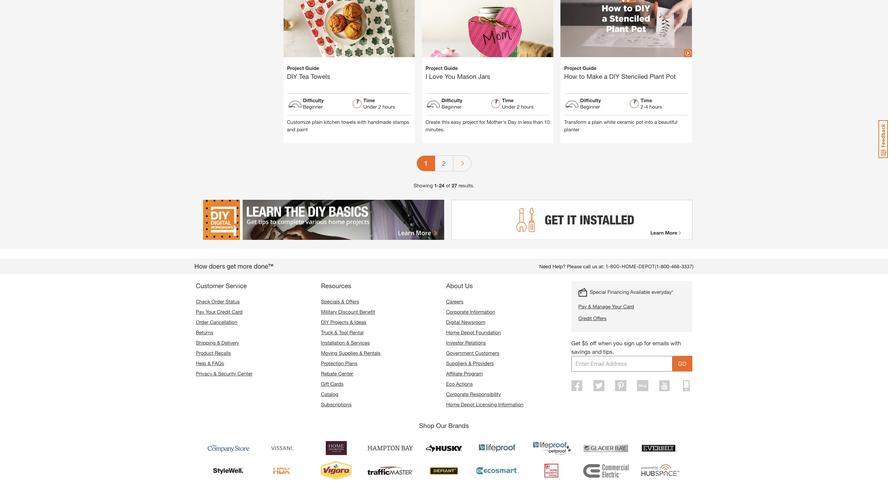 Task type: locate. For each thing, give the bounding box(es) containing it.
a right into
[[655, 119, 658, 125]]

2 hours from the left
[[522, 104, 534, 110]]

plain left white
[[592, 119, 603, 125]]

1 vertical spatial 1-
[[606, 263, 611, 269]]

home depot licensing information
[[447, 401, 524, 407]]

plain left kitchen
[[312, 119, 323, 125]]

0 horizontal spatial diy
[[287, 73, 298, 80]]

0 horizontal spatial project
[[287, 65, 304, 71]]

and down off
[[593, 348, 602, 355]]

product recalls
[[196, 350, 231, 356]]

1 time from the left
[[364, 97, 375, 103]]

stylewell image
[[206, 461, 251, 481]]

for
[[480, 119, 486, 125], [645, 340, 652, 346]]

project for diy
[[287, 65, 304, 71]]

3 beginner from the left
[[581, 104, 601, 110]]

0 horizontal spatial offers
[[346, 298, 360, 305]]

3 hours from the left
[[650, 104, 663, 110]]

time under 2 hours up the handmade at top
[[364, 97, 395, 110]]

offers down manage at the right bottom
[[594, 315, 607, 321]]

digital newsroom
[[447, 319, 486, 325]]

1 vertical spatial depot
[[461, 401, 475, 407]]

1 horizontal spatial guide
[[444, 65, 458, 71]]

minutes.
[[426, 126, 445, 133]]

moving supplies & rentals link
[[321, 350, 381, 356]]

2 plain from the left
[[592, 119, 603, 125]]

get $5 off when you sign up for emails with savings and tips.
[[572, 340, 682, 355]]

feedback link image
[[879, 120, 889, 158]]

depot up investor relations link
[[461, 329, 475, 335]]

1 hours from the left
[[383, 104, 395, 110]]

0 vertical spatial corporate
[[447, 309, 469, 315]]

1 horizontal spatial project
[[426, 65, 443, 71]]

difficulty beginner for towels
[[303, 97, 324, 110]]

order up returns link
[[196, 319, 209, 325]]

& left manage at the right bottom
[[589, 303, 592, 309]]

plain
[[312, 119, 323, 125], [592, 119, 603, 125]]

guide inside project guide how to make a diy stenciled plant pot
[[583, 65, 597, 71]]

order cancellation
[[196, 319, 238, 325]]

& left ideas in the bottom of the page
[[350, 319, 353, 325]]

1 horizontal spatial 1-
[[606, 263, 611, 269]]

time inside time 2-4 hours
[[641, 97, 653, 103]]

corporate
[[447, 309, 469, 315], [447, 391, 469, 397]]

faqs
[[212, 360, 224, 366]]

& inside pay & manage your card link
[[589, 303, 592, 309]]

0 horizontal spatial beginner
[[303, 104, 323, 110]]

jars
[[479, 73, 491, 80]]

suppliers
[[447, 360, 467, 366]]

difficulty beginner up easy
[[442, 97, 463, 110]]

0 horizontal spatial time under 2 hours
[[364, 97, 395, 110]]

i love you mason jars image
[[422, 0, 554, 103]]

project inside project guide diy tea towels
[[287, 65, 304, 71]]

with right "emails"
[[671, 340, 682, 346]]

1 under from the left
[[364, 104, 377, 110]]

2 for diy tea towels
[[379, 104, 382, 110]]

0 horizontal spatial information
[[470, 309, 496, 315]]

1 vertical spatial corporate
[[447, 391, 469, 397]]

investor
[[447, 340, 464, 346]]

project up tea
[[287, 65, 304, 71]]

home depot mobile apps image
[[684, 380, 691, 391]]

0 horizontal spatial your
[[206, 309, 216, 315]]

about
[[447, 282, 464, 290]]

1 vertical spatial with
[[671, 340, 682, 346]]

1 horizontal spatial offers
[[594, 315, 607, 321]]

guide up the you
[[444, 65, 458, 71]]

diy left tea
[[287, 73, 298, 80]]

1 horizontal spatial diy
[[321, 319, 329, 325]]

1 horizontal spatial difficulty
[[442, 97, 463, 103]]

2 horizontal spatial difficulty
[[581, 97, 602, 103]]

diy tea towels image
[[284, 0, 415, 103]]

pay up credit offers
[[579, 303, 587, 309]]

offers up the discount
[[346, 298, 360, 305]]

difficulty up easy
[[442, 97, 463, 103]]

3337)
[[682, 263, 694, 269]]

hours up less on the top of the page
[[522, 104, 534, 110]]

1 horizontal spatial card
[[624, 303, 635, 309]]

difficulty beginner up 'transform'
[[581, 97, 602, 110]]

1 horizontal spatial credit
[[579, 315, 592, 321]]

foundation
[[476, 329, 501, 335]]

2 up the handmade at top
[[379, 104, 382, 110]]

3 guide from the left
[[583, 65, 597, 71]]

beginner up 'transform'
[[581, 104, 601, 110]]

1 link
[[418, 156, 435, 171]]

0 horizontal spatial how
[[195, 263, 207, 270]]

0 vertical spatial for
[[480, 119, 486, 125]]

for right project
[[480, 119, 486, 125]]

0 horizontal spatial under
[[364, 104, 377, 110]]

mother's
[[487, 119, 507, 125]]

home for home depot licensing information
[[447, 401, 460, 407]]

offers
[[346, 298, 360, 305], [594, 315, 607, 321]]

get
[[572, 340, 581, 346]]

0 horizontal spatial credit
[[217, 309, 231, 315]]

hours inside time 2-4 hours
[[650, 104, 663, 110]]

& up recalls
[[217, 340, 220, 346]]

guide inside project guide diy tea towels
[[306, 65, 320, 71]]

time under 2 hours for diy tea towels
[[364, 97, 395, 110]]

transform a plain white ceramic pot into a beautiful planter
[[565, 119, 678, 133]]

your down financing on the bottom of page
[[613, 303, 623, 309]]

stenciled
[[622, 73, 649, 80]]

plant
[[650, 73, 665, 80]]

husky image
[[422, 438, 467, 458]]

eco
[[447, 381, 455, 387]]

pay your credit card
[[196, 309, 243, 315]]

2 beginner from the left
[[442, 104, 462, 110]]

hours for diy tea towels
[[383, 104, 395, 110]]

0 vertical spatial offers
[[346, 298, 360, 305]]

project inside project guide how to make a diy stenciled plant pot
[[565, 65, 582, 71]]

how doers get more done™
[[195, 263, 274, 270]]

Enter Email Address text field
[[572, 356, 673, 372]]

card up "credit offers" link
[[624, 303, 635, 309]]

0 vertical spatial and
[[287, 126, 296, 133]]

under up day
[[502, 104, 516, 110]]

corporate down careers
[[447, 309, 469, 315]]

information up newsroom
[[470, 309, 496, 315]]

2 difficulty from the left
[[442, 97, 463, 103]]

1 vertical spatial how
[[195, 263, 207, 270]]

1 plain from the left
[[312, 119, 323, 125]]

0 horizontal spatial center
[[238, 371, 253, 377]]

service
[[226, 282, 247, 290]]

card down status
[[232, 309, 243, 315]]

guide up towels
[[306, 65, 320, 71]]

1 horizontal spatial 800-
[[662, 263, 672, 269]]

1 horizontal spatial center
[[339, 371, 354, 377]]

2 time from the left
[[502, 97, 514, 103]]

1 horizontal spatial pay
[[579, 303, 587, 309]]

2 horizontal spatial time
[[641, 97, 653, 103]]

2 800- from the left
[[662, 263, 672, 269]]

3 time from the left
[[641, 97, 653, 103]]

0 horizontal spatial pay
[[196, 309, 204, 315]]

credit down pay & manage your card
[[579, 315, 592, 321]]

under up the handmade at top
[[364, 104, 377, 110]]

1 horizontal spatial and
[[593, 348, 602, 355]]

1 vertical spatial information
[[499, 401, 524, 407]]

home depot blog image
[[638, 380, 649, 391]]

1 horizontal spatial under
[[502, 104, 516, 110]]

2 horizontal spatial hours
[[650, 104, 663, 110]]

difficulty for towels
[[303, 97, 324, 103]]

0 horizontal spatial hours
[[383, 104, 395, 110]]

0 horizontal spatial with
[[358, 119, 367, 125]]

hours for i love you mason jars
[[522, 104, 534, 110]]

2 horizontal spatial project
[[565, 65, 582, 71]]

information
[[470, 309, 496, 315], [499, 401, 524, 407]]

home
[[447, 329, 460, 335], [447, 401, 460, 407]]

1 800- from the left
[[611, 263, 622, 269]]

and
[[287, 126, 296, 133], [593, 348, 602, 355]]

guide up make on the top right
[[583, 65, 597, 71]]

1- left of
[[435, 182, 439, 188]]

3 difficulty beginner from the left
[[581, 97, 602, 110]]

diy inside project guide how to make a diy stenciled plant pot
[[610, 73, 620, 80]]

doers
[[209, 263, 225, 270]]

a right make on the top right
[[605, 73, 608, 80]]

hubspace smart home image
[[638, 461, 683, 481]]

with right towels
[[358, 119, 367, 125]]

1 project from the left
[[287, 65, 304, 71]]

1 horizontal spatial difficulty beginner
[[442, 97, 463, 110]]

3 project from the left
[[565, 65, 582, 71]]

everbilt image
[[638, 438, 683, 458]]

& for pay & manage your card
[[589, 303, 592, 309]]

investor relations link
[[447, 340, 486, 346]]

2 horizontal spatial guide
[[583, 65, 597, 71]]

and inside get $5 off when you sign up for emails with savings and tips.
[[593, 348, 602, 355]]

1 horizontal spatial hours
[[522, 104, 534, 110]]

depot down corporate responsibility 'link'
[[461, 401, 475, 407]]

plain inside the customize plain kitchen towels with handmade stamps and paint
[[312, 119, 323, 125]]

under
[[364, 104, 377, 110], [502, 104, 516, 110]]

0 horizontal spatial difficulty
[[303, 97, 324, 103]]

1 vertical spatial and
[[593, 348, 602, 355]]

1 depot from the top
[[461, 329, 475, 335]]

home depot on youtube image
[[660, 380, 671, 391]]

0 vertical spatial 1-
[[435, 182, 439, 188]]

1 time under 2 hours from the left
[[364, 97, 395, 110]]

0 horizontal spatial order
[[196, 319, 209, 325]]

beginner for towels
[[303, 104, 323, 110]]

pay down check
[[196, 309, 204, 315]]

difficulty beginner up customize
[[303, 97, 324, 110]]

sign
[[625, 340, 635, 346]]

how
[[565, 73, 578, 80], [195, 263, 207, 270]]

specials
[[321, 298, 340, 305]]

0 horizontal spatial 1-
[[435, 182, 439, 188]]

truck
[[321, 329, 333, 335]]

0 horizontal spatial guide
[[306, 65, 320, 71]]

time under 2 hours up in
[[502, 97, 534, 110]]

0 vertical spatial how
[[565, 73, 578, 80]]

& up supplies
[[347, 340, 350, 346]]

& down government customers
[[469, 360, 472, 366]]

hours right 4
[[650, 104, 663, 110]]

project inside project guide i love you mason jars
[[426, 65, 443, 71]]

2 horizontal spatial diy
[[610, 73, 620, 80]]

&
[[342, 298, 345, 305], [589, 303, 592, 309], [350, 319, 353, 325], [335, 329, 338, 335], [217, 340, 220, 346], [347, 340, 350, 346], [360, 350, 363, 356], [208, 360, 211, 366], [469, 360, 472, 366], [214, 371, 217, 377]]

& down faqs
[[214, 371, 217, 377]]

2 horizontal spatial beginner
[[581, 104, 601, 110]]

0 horizontal spatial for
[[480, 119, 486, 125]]

hampton bay image
[[368, 438, 413, 458]]

projects
[[331, 319, 349, 325]]

2 guide from the left
[[444, 65, 458, 71]]

beginner up customize
[[303, 104, 323, 110]]

2 time under 2 hours from the left
[[502, 97, 534, 110]]

this
[[442, 119, 450, 125]]

0 horizontal spatial 800-
[[611, 263, 622, 269]]

guide inside project guide i love you mason jars
[[444, 65, 458, 71]]

corporate for corporate information
[[447, 309, 469, 315]]

and down customize
[[287, 126, 296, 133]]

corporate down eco actions
[[447, 391, 469, 397]]

easy
[[451, 119, 462, 125]]

beginner up easy
[[442, 104, 462, 110]]

showing 1-24 of 27 results.
[[414, 182, 475, 188]]

1 vertical spatial home
[[447, 401, 460, 407]]

1 beginner from the left
[[303, 104, 323, 110]]

recalls
[[215, 350, 231, 356]]

into
[[645, 119, 654, 125]]

1 horizontal spatial beginner
[[442, 104, 462, 110]]

0 vertical spatial home
[[447, 329, 460, 335]]

investor relations
[[447, 340, 486, 346]]

diy right make on the top right
[[610, 73, 620, 80]]

resources
[[321, 282, 352, 290]]

1 vertical spatial offers
[[594, 315, 607, 321]]

white
[[604, 119, 616, 125]]

1 home from the top
[[447, 329, 460, 335]]

time up the handmade at top
[[364, 97, 375, 103]]

of
[[446, 182, 451, 188]]

0 vertical spatial depot
[[461, 329, 475, 335]]

1- right at: at right
[[606, 263, 611, 269]]

1 vertical spatial credit
[[579, 315, 592, 321]]

project up to
[[565, 65, 582, 71]]

0 horizontal spatial 2
[[379, 104, 382, 110]]

customize plain kitchen towels with handmade stamps and paint
[[287, 119, 410, 133]]

customers
[[476, 350, 500, 356]]

1 horizontal spatial with
[[671, 340, 682, 346]]

home down digital
[[447, 329, 460, 335]]

home depot on twitter image
[[594, 380, 605, 391]]

protection
[[321, 360, 344, 366]]

how left to
[[565, 73, 578, 80]]

2 center from the left
[[339, 371, 354, 377]]

for inside create this easy project for mother's day in less than 10 minutes.
[[480, 119, 486, 125]]

difficulty beginner for make
[[581, 97, 602, 110]]

time up 4
[[641, 97, 653, 103]]

2 project from the left
[[426, 65, 443, 71]]

cancellation
[[210, 319, 238, 325]]

shipping
[[196, 340, 216, 346]]

2 right 1
[[443, 159, 446, 167]]

your up order cancellation
[[206, 309, 216, 315]]

diy up 'truck'
[[321, 319, 329, 325]]

a right 'transform'
[[588, 119, 591, 125]]

2 under from the left
[[502, 104, 516, 110]]

supplies
[[339, 350, 358, 356]]

1 vertical spatial for
[[645, 340, 652, 346]]

project up love
[[426, 65, 443, 71]]

the company store image
[[206, 438, 251, 458]]

time
[[364, 97, 375, 103], [502, 97, 514, 103], [641, 97, 653, 103]]

0 horizontal spatial difficulty beginner
[[303, 97, 324, 110]]

time up day
[[502, 97, 514, 103]]

card
[[624, 303, 635, 309], [232, 309, 243, 315]]

& up 'military discount benefit' link
[[342, 298, 345, 305]]

hours up the handmade at top
[[383, 104, 395, 110]]

for right up
[[645, 340, 652, 346]]

catalog link
[[321, 391, 339, 397]]

returns link
[[196, 329, 213, 335]]

& for installation & services
[[347, 340, 350, 346]]

project
[[287, 65, 304, 71], [426, 65, 443, 71], [565, 65, 582, 71]]

order cancellation link
[[196, 319, 238, 325]]

1 corporate from the top
[[447, 309, 469, 315]]

1 horizontal spatial for
[[645, 340, 652, 346]]

& for shipping & delivery
[[217, 340, 220, 346]]

customer
[[196, 282, 224, 290]]

2 depot from the top
[[461, 401, 475, 407]]

information right licensing
[[499, 401, 524, 407]]

800- right at: at right
[[611, 263, 622, 269]]

time for i love you mason jars
[[502, 97, 514, 103]]

1 horizontal spatial order
[[212, 298, 224, 305]]

& for truck & tool rental
[[335, 329, 338, 335]]

0 horizontal spatial plain
[[312, 119, 323, 125]]

0 vertical spatial information
[[470, 309, 496, 315]]

& right the help
[[208, 360, 211, 366]]

2 up in
[[517, 104, 520, 110]]

1 horizontal spatial time under 2 hours
[[502, 97, 534, 110]]

center right security
[[238, 371, 253, 377]]

0 horizontal spatial and
[[287, 126, 296, 133]]

difficulty beginner
[[303, 97, 324, 110], [442, 97, 463, 110], [581, 97, 602, 110]]

0 vertical spatial with
[[358, 119, 367, 125]]

subscriptions
[[321, 401, 352, 407]]

2 home from the top
[[447, 401, 460, 407]]

2 horizontal spatial difficulty beginner
[[581, 97, 602, 110]]

& for suppliers & providers
[[469, 360, 472, 366]]

800- right depot
[[662, 263, 672, 269]]

& for help & faqs
[[208, 360, 211, 366]]

2 corporate from the top
[[447, 391, 469, 397]]

handmade
[[368, 119, 392, 125]]

beginner for you
[[442, 104, 462, 110]]

1 horizontal spatial how
[[565, 73, 578, 80]]

1-
[[435, 182, 439, 188], [606, 263, 611, 269]]

1 difficulty from the left
[[303, 97, 324, 103]]

eco actions
[[447, 381, 473, 387]]

& left tool
[[335, 329, 338, 335]]

center down plans
[[339, 371, 354, 377]]

1 guide from the left
[[306, 65, 320, 71]]

1 horizontal spatial time
[[502, 97, 514, 103]]

1 horizontal spatial your
[[613, 303, 623, 309]]

2 horizontal spatial a
[[655, 119, 658, 125]]

emails
[[653, 340, 670, 346]]

providers
[[473, 360, 494, 366]]

difficulty down towels
[[303, 97, 324, 103]]

2 horizontal spatial 2
[[517, 104, 520, 110]]

credit
[[217, 309, 231, 315], [579, 315, 592, 321]]

and inside the customize plain kitchen towels with handmade stamps and paint
[[287, 126, 296, 133]]

0 horizontal spatial time
[[364, 97, 375, 103]]

project for how
[[565, 65, 582, 71]]

27
[[452, 182, 458, 188]]

rentals
[[364, 350, 381, 356]]

1 difficulty beginner from the left
[[303, 97, 324, 110]]

difficulty beginner for you
[[442, 97, 463, 110]]

commercial electric image
[[584, 461, 629, 481]]

& for specials & offers
[[342, 298, 345, 305]]

order up pay your credit card
[[212, 298, 224, 305]]

home down eco
[[447, 401, 460, 407]]

home decorators collection image
[[314, 438, 359, 458]]

your
[[613, 303, 623, 309], [206, 309, 216, 315]]

credit up cancellation
[[217, 309, 231, 315]]

how left doers
[[195, 263, 207, 270]]

1 horizontal spatial a
[[605, 73, 608, 80]]

1 horizontal spatial plain
[[592, 119, 603, 125]]

3 difficulty from the left
[[581, 97, 602, 103]]

specials & offers link
[[321, 298, 360, 305]]

difficulty down make on the top right
[[581, 97, 602, 103]]

2 difficulty beginner from the left
[[442, 97, 463, 110]]

with
[[358, 119, 367, 125], [671, 340, 682, 346]]

protection plans link
[[321, 360, 358, 366]]

home depot on facebook image
[[572, 380, 583, 391]]

hours for how to make a diy stenciled plant pot
[[650, 104, 663, 110]]



Task type: describe. For each thing, give the bounding box(es) containing it.
off
[[590, 340, 597, 346]]

to
[[580, 73, 585, 80]]

check
[[196, 298, 210, 305]]

how inside project guide how to make a diy stenciled plant pot
[[565, 73, 578, 80]]

government customers
[[447, 350, 500, 356]]

& down services
[[360, 350, 363, 356]]

pay for pay & manage your card
[[579, 303, 587, 309]]

affiliate
[[447, 371, 463, 377]]

tool
[[339, 329, 348, 335]]

with inside get $5 off when you sign up for emails with savings and tips.
[[671, 340, 682, 346]]

results.
[[459, 182, 475, 188]]

project guide i love you mason jars
[[426, 65, 491, 80]]

military discount benefit
[[321, 309, 375, 315]]

more
[[238, 263, 252, 270]]

tips.
[[604, 348, 615, 355]]

need
[[540, 263, 552, 269]]

kitchen
[[324, 119, 340, 125]]

mason
[[457, 73, 477, 80]]

vissani image
[[260, 438, 305, 458]]

difficulty for you
[[442, 97, 463, 103]]

home-
[[622, 263, 639, 269]]

time for diy tea towels
[[364, 97, 375, 103]]

installation
[[321, 340, 345, 346]]

status
[[226, 298, 240, 305]]

project guide how to make a diy stenciled plant pot
[[565, 65, 676, 80]]

subscriptions link
[[321, 401, 352, 407]]

please
[[568, 263, 582, 269]]

lifeproof with petproof technology carpet image
[[530, 438, 575, 458]]

pot
[[667, 73, 676, 80]]

10
[[545, 119, 550, 125]]

glacier bay image
[[584, 438, 629, 458]]

responsibility
[[470, 391, 501, 397]]

special financing available everyday*
[[590, 289, 674, 295]]

suppliers & providers
[[447, 360, 494, 366]]

protection plans
[[321, 360, 358, 366]]

corporate information link
[[447, 309, 496, 315]]

credit offers
[[579, 315, 607, 321]]

time under 2 hours for i love you mason jars
[[502, 97, 534, 110]]

home for home depot foundation
[[447, 329, 460, 335]]

rebate center link
[[321, 371, 354, 377]]

corporate for corporate responsibility
[[447, 391, 469, 397]]

1 vertical spatial order
[[196, 319, 209, 325]]

pay & manage your card
[[579, 303, 635, 309]]

a inside project guide how to make a diy stenciled plant pot
[[605, 73, 608, 80]]

create
[[426, 119, 441, 125]]

towels
[[311, 73, 330, 80]]

$5
[[583, 340, 589, 346]]

affiliate program link
[[447, 371, 483, 377]]

help & faqs link
[[196, 360, 224, 366]]

diy inside project guide diy tea towels
[[287, 73, 298, 80]]

digital
[[447, 319, 461, 325]]

showing
[[414, 182, 433, 188]]

difficulty for make
[[581, 97, 602, 103]]

gift cards link
[[321, 381, 344, 387]]

guide for towels
[[306, 65, 320, 71]]

2 for i love you mason jars
[[517, 104, 520, 110]]

24
[[439, 182, 445, 188]]

get your installation and home repair projects done right with the help of the home depot image
[[452, 200, 693, 240]]

rebate
[[321, 371, 337, 377]]

savings
[[572, 348, 591, 355]]

actions
[[457, 381, 473, 387]]

with inside the customize plain kitchen towels with handmade stamps and paint
[[358, 119, 367, 125]]

special
[[590, 289, 607, 295]]

trafficmaster image
[[368, 461, 413, 481]]

for inside get $5 off when you sign up for emails with savings and tips.
[[645, 340, 652, 346]]

government
[[447, 350, 474, 356]]

everyday*
[[652, 289, 674, 295]]

privacy & security center link
[[196, 371, 253, 377]]

under for diy tea towels
[[364, 104, 377, 110]]

diy projects & ideas
[[321, 319, 367, 325]]

(1-
[[656, 263, 662, 269]]

0 horizontal spatial card
[[232, 309, 243, 315]]

call
[[584, 263, 591, 269]]

suppliers & providers link
[[447, 360, 494, 366]]

help & faqs
[[196, 360, 224, 366]]

create this easy project for mother's day in less than 10 minutes.
[[426, 119, 550, 133]]

financing
[[608, 289, 630, 295]]

time for how to make a diy stenciled plant pot
[[641, 97, 653, 103]]

home depot on pinterest image
[[616, 380, 627, 391]]

installation & services
[[321, 340, 370, 346]]

customer service
[[196, 282, 247, 290]]

depot for licensing
[[461, 401, 475, 407]]

newsroom
[[462, 319, 486, 325]]

done™
[[254, 263, 274, 270]]

1 horizontal spatial 2
[[443, 159, 446, 167]]

you
[[445, 73, 456, 80]]

1
[[425, 159, 428, 167]]

make
[[587, 73, 603, 80]]

brands
[[449, 422, 469, 429]]

love
[[429, 73, 443, 80]]

1 center from the left
[[238, 371, 253, 377]]

military discount benefit link
[[321, 309, 375, 315]]

home accents holiday image
[[530, 461, 575, 481]]

depot
[[639, 263, 656, 269]]

credit inside "credit offers" link
[[579, 315, 592, 321]]

than
[[534, 119, 543, 125]]

0 vertical spatial order
[[212, 298, 224, 305]]

depot for foundation
[[461, 329, 475, 335]]

project for i
[[426, 65, 443, 71]]

transform
[[565, 119, 587, 125]]

time 2-4 hours
[[641, 97, 663, 110]]

defiant image
[[422, 461, 467, 481]]

plain inside transform a plain white ceramic pot into a beautiful planter
[[592, 119, 603, 125]]

when
[[599, 340, 612, 346]]

hdx image
[[260, 461, 305, 481]]

day
[[508, 119, 517, 125]]

guide for you
[[444, 65, 458, 71]]

& for privacy & security center
[[214, 371, 217, 377]]

cards
[[331, 381, 344, 387]]

0 vertical spatial credit
[[217, 309, 231, 315]]

how to make a diy stenciled plant pot image
[[561, 0, 693, 70]]

vigoro image
[[314, 461, 359, 481]]

privacy
[[196, 371, 212, 377]]

ecosmart image
[[476, 461, 521, 481]]

beginner for make
[[581, 104, 601, 110]]

product recalls link
[[196, 350, 231, 356]]

lifeproof flooring image
[[476, 438, 521, 458]]

need help? please call us at: 1-800-home-depot (1-800-466-3337)
[[540, 263, 694, 269]]

under for i love you mason jars
[[502, 104, 516, 110]]

learn the basics with our digital workshops image
[[203, 200, 444, 240]]

go
[[679, 361, 687, 367]]

program
[[464, 371, 483, 377]]

guide for make
[[583, 65, 597, 71]]

pay for pay your credit card
[[196, 309, 204, 315]]

moving
[[321, 350, 338, 356]]

security
[[218, 371, 236, 377]]

available
[[631, 289, 651, 295]]

rebate center
[[321, 371, 354, 377]]

corporate responsibility
[[447, 391, 501, 397]]

check order status link
[[196, 298, 240, 305]]

0 horizontal spatial a
[[588, 119, 591, 125]]

1 horizontal spatial information
[[499, 401, 524, 407]]



Task type: vqa. For each thing, say whether or not it's contained in the screenshot.
the dispenser
no



